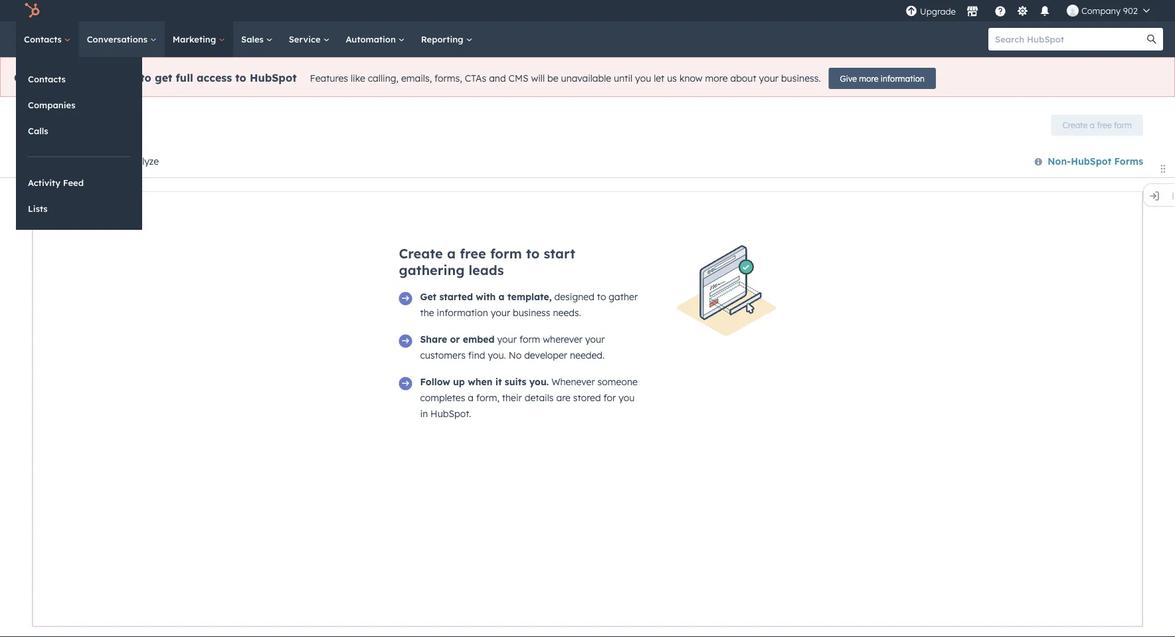 Task type: describe. For each thing, give the bounding box(es) containing it.
your up no at the bottom left of page
[[497, 334, 517, 345]]

automation
[[346, 34, 399, 45]]

you inside whenever someone completes a form, their details are stored for you in hubspot.
[[619, 392, 635, 404]]

more for give more information to get full access to hubspot
[[42, 71, 69, 85]]

conversations
[[87, 34, 150, 45]]

reporting link
[[413, 21, 481, 57]]

your up needed.
[[585, 334, 605, 345]]

analyze button
[[106, 146, 178, 177]]

non‑hubspot forms button
[[1034, 153, 1144, 170]]

gather
[[609, 291, 638, 303]]

1 vertical spatial you.
[[529, 376, 549, 388]]

lists link
[[16, 196, 142, 221]]

until
[[614, 73, 633, 84]]

help button
[[989, 0, 1012, 21]]

let
[[654, 73, 665, 84]]

share or embed
[[420, 334, 495, 345]]

lists
[[28, 203, 48, 214]]

your right about
[[759, 73, 779, 84]]

designed
[[555, 291, 595, 303]]

needs.
[[553, 307, 581, 319]]

will
[[531, 73, 545, 84]]

form for create a free form to start gathering leads
[[490, 245, 522, 262]]

activity feed link
[[16, 170, 142, 195]]

calls link
[[16, 118, 142, 144]]

template,
[[508, 291, 552, 303]]

0 vertical spatial you
[[635, 73, 651, 84]]

information for give more information
[[881, 73, 925, 83]]

help image
[[995, 6, 1007, 18]]

search image
[[1148, 35, 1157, 44]]

to inside designed to gather the information your business needs.
[[597, 291, 606, 303]]

completes
[[420, 392, 465, 404]]

company 902
[[1082, 5, 1138, 16]]

are
[[557, 392, 571, 404]]

notifications button
[[1034, 0, 1057, 21]]

ctas
[[465, 73, 487, 84]]

gathering
[[399, 262, 465, 278]]

whenever someone completes a form, their details are stored for you in hubspot.
[[420, 376, 638, 420]]

features
[[310, 73, 348, 84]]

free for create a free form
[[1097, 120, 1112, 130]]

manage button
[[32, 146, 106, 177]]

company 902 button
[[1059, 0, 1158, 21]]

in
[[420, 408, 428, 420]]

reporting
[[421, 34, 466, 45]]

and
[[489, 73, 506, 84]]

non‑hubspot
[[1048, 155, 1112, 167]]

get
[[420, 291, 437, 303]]

wherever
[[543, 334, 583, 345]]

forms,
[[435, 73, 462, 84]]

stored
[[573, 392, 601, 404]]

form,
[[476, 392, 500, 404]]

be
[[548, 73, 559, 84]]

companies
[[28, 99, 75, 110]]

access
[[197, 71, 232, 85]]

emails,
[[401, 73, 432, 84]]

suits
[[505, 376, 527, 388]]

give for give more information
[[840, 73, 857, 83]]

create a free form
[[1063, 120, 1132, 130]]

manage
[[51, 156, 88, 167]]

designed to gather the information your business needs.
[[420, 291, 638, 319]]

contacts link for 'marketing' link
[[16, 21, 79, 57]]

form for create a free form
[[1115, 120, 1132, 130]]

find
[[468, 350, 485, 361]]

search button
[[1141, 28, 1164, 51]]

service
[[289, 34, 323, 45]]

a right with
[[499, 291, 505, 303]]

start
[[544, 245, 576, 262]]

marketing
[[173, 34, 219, 45]]

you. inside your form wherever your customers find you. no developer needed.
[[488, 350, 506, 361]]

feed
[[63, 177, 84, 188]]

non‑hubspot forms
[[1048, 155, 1144, 167]]

or
[[450, 334, 460, 345]]

know
[[680, 73, 703, 84]]

information for give more information to get full access to hubspot
[[73, 71, 137, 85]]

1 horizontal spatial more
[[705, 73, 728, 84]]

your inside designed to gather the information your business needs.
[[491, 307, 510, 319]]

no
[[509, 350, 522, 361]]

give for give more information to get full access to hubspot
[[14, 71, 38, 85]]

give more information
[[840, 73, 925, 83]]

companies link
[[16, 92, 142, 118]]

like
[[351, 73, 365, 84]]

forms banner
[[32, 110, 1144, 146]]

902
[[1124, 5, 1138, 16]]

menu containing company 902
[[904, 0, 1160, 21]]

when
[[468, 376, 493, 388]]

create a free form to start gathering leads
[[399, 245, 576, 278]]

someone
[[598, 376, 638, 388]]

0 vertical spatial contacts
[[24, 34, 64, 45]]

free for create a free form to start gathering leads
[[460, 245, 486, 262]]

unavailable
[[561, 73, 611, 84]]

to left get
[[140, 71, 151, 85]]

give more information to get full access to hubspot
[[14, 71, 297, 85]]



Task type: vqa. For each thing, say whether or not it's contained in the screenshot.
rightmost You're
no



Task type: locate. For each thing, give the bounding box(es) containing it.
0 vertical spatial you.
[[488, 350, 506, 361]]

1 vertical spatial free
[[460, 245, 486, 262]]

1 vertical spatial contacts link
[[16, 66, 142, 92]]

to
[[140, 71, 151, 85], [235, 71, 246, 85], [526, 245, 540, 262], [597, 291, 606, 303]]

marketplaces button
[[959, 0, 987, 21]]

your
[[759, 73, 779, 84], [491, 307, 510, 319], [497, 334, 517, 345], [585, 334, 605, 345]]

Search HubSpot search field
[[989, 28, 1152, 51]]

hubspot
[[250, 71, 297, 85]]

forms
[[40, 128, 63, 138]]

more for give more information
[[859, 73, 879, 83]]

analyze
[[125, 156, 159, 167]]

forms inside button
[[1115, 155, 1144, 167]]

0 horizontal spatial you.
[[488, 350, 506, 361]]

to right access at the left top of page
[[235, 71, 246, 85]]

notifications image
[[1039, 6, 1051, 18]]

form inside your form wherever your customers find you. no developer needed.
[[520, 334, 541, 345]]

activity
[[28, 177, 60, 188]]

a inside button
[[1090, 120, 1095, 130]]

free inside the create a free form to start gathering leads
[[460, 245, 486, 262]]

free up 'non‑hubspot forms'
[[1097, 120, 1112, 130]]

you left let
[[635, 73, 651, 84]]

1 horizontal spatial create
[[1063, 120, 1088, 130]]

leads
[[469, 262, 504, 278]]

form up get started with a template,
[[490, 245, 522, 262]]

form inside button
[[1115, 120, 1132, 130]]

get
[[155, 71, 172, 85]]

0 vertical spatial create
[[1063, 120, 1088, 130]]

to left gather
[[597, 291, 606, 303]]

cms
[[509, 73, 529, 84]]

marketing link
[[165, 21, 233, 57]]

contacts link
[[16, 21, 79, 57], [16, 66, 142, 92]]

0 vertical spatial form
[[1115, 120, 1132, 130]]

create for create a free form
[[1063, 120, 1088, 130]]

a
[[1090, 120, 1095, 130], [447, 245, 456, 262], [499, 291, 505, 303], [468, 392, 474, 404]]

1 vertical spatial you
[[619, 392, 635, 404]]

developer
[[524, 350, 568, 361]]

0 horizontal spatial more
[[42, 71, 69, 85]]

us
[[667, 73, 677, 84]]

form up no at the bottom left of page
[[520, 334, 541, 345]]

give right business.
[[840, 73, 857, 83]]

1 vertical spatial create
[[399, 245, 443, 262]]

you right for
[[619, 392, 635, 404]]

2 horizontal spatial more
[[859, 73, 879, 83]]

create inside button
[[1063, 120, 1088, 130]]

sales
[[241, 34, 266, 45]]

forms 0 forms
[[32, 110, 73, 138]]

give more information link
[[829, 68, 936, 89]]

0
[[32, 128, 37, 138]]

0 horizontal spatial forms
[[32, 110, 73, 127]]

contacts inside 'menu'
[[28, 73, 66, 84]]

form inside the create a free form to start gathering leads
[[490, 245, 522, 262]]

conversations link
[[79, 21, 165, 57]]

2 horizontal spatial information
[[881, 73, 925, 83]]

information
[[73, 71, 137, 85], [881, 73, 925, 83], [437, 307, 488, 319]]

marketplaces image
[[967, 6, 979, 18]]

you. up details
[[529, 376, 549, 388]]

you. left no at the bottom left of page
[[488, 350, 506, 361]]

started
[[440, 291, 473, 303]]

business
[[513, 307, 551, 319]]

create
[[1063, 120, 1088, 130], [399, 245, 443, 262]]

your form wherever your customers find you. no developer needed.
[[420, 334, 605, 361]]

0 horizontal spatial create
[[399, 245, 443, 262]]

calls
[[28, 125, 48, 136]]

contacts link for the activity feed link on the left
[[16, 66, 142, 92]]

1 contacts link from the top
[[16, 21, 79, 57]]

free inside button
[[1097, 120, 1112, 130]]

business.
[[781, 73, 821, 84]]

you
[[635, 73, 651, 84], [619, 392, 635, 404]]

navigation
[[32, 146, 178, 178]]

hubspot link
[[16, 3, 50, 19]]

hubspot image
[[24, 3, 40, 19]]

navigation containing manage
[[32, 146, 178, 178]]

give
[[14, 71, 38, 85], [840, 73, 857, 83]]

automation link
[[338, 21, 413, 57]]

0 vertical spatial contacts link
[[16, 21, 79, 57]]

0 horizontal spatial free
[[460, 245, 486, 262]]

2 vertical spatial form
[[520, 334, 541, 345]]

give up companies
[[14, 71, 38, 85]]

about
[[731, 73, 757, 84]]

for
[[604, 392, 616, 404]]

full
[[176, 71, 193, 85]]

1 horizontal spatial give
[[840, 73, 857, 83]]

forms
[[32, 110, 73, 127], [1115, 155, 1144, 167]]

contacts up companies
[[28, 73, 66, 84]]

1 vertical spatial forms
[[1115, 155, 1144, 167]]

a inside whenever someone completes a form, their details are stored for you in hubspot.
[[468, 392, 474, 404]]

1 horizontal spatial you
[[635, 73, 651, 84]]

1 horizontal spatial information
[[437, 307, 488, 319]]

features like calling, emails, forms, ctas and cms will be unavailable until you let us know more about your business.
[[310, 73, 821, 84]]

information inside designed to gather the information your business needs.
[[437, 307, 488, 319]]

0 horizontal spatial you
[[619, 392, 635, 404]]

upgrade image
[[906, 6, 918, 18]]

up
[[453, 376, 465, 388]]

0 horizontal spatial information
[[73, 71, 137, 85]]

follow
[[420, 376, 450, 388]]

needed.
[[570, 350, 605, 361]]

share
[[420, 334, 447, 345]]

0 horizontal spatial give
[[14, 71, 38, 85]]

contacts down hubspot link
[[24, 34, 64, 45]]

to left the start
[[526, 245, 540, 262]]

forms inside banner
[[32, 110, 73, 127]]

forms down create a free form
[[1115, 155, 1144, 167]]

form up 'non‑hubspot forms'
[[1115, 120, 1132, 130]]

contacts link up companies link at the top of page
[[16, 66, 142, 92]]

a left leads
[[447, 245, 456, 262]]

create a free form button
[[1052, 115, 1144, 136]]

1 horizontal spatial forms
[[1115, 155, 1144, 167]]

sales link
[[233, 21, 281, 57]]

2 contacts link from the top
[[16, 66, 142, 92]]

1 horizontal spatial free
[[1097, 120, 1112, 130]]

the
[[420, 307, 434, 319]]

to inside the create a free form to start gathering leads
[[526, 245, 540, 262]]

a inside the create a free form to start gathering leads
[[447, 245, 456, 262]]

forms up the forms
[[32, 110, 73, 127]]

mateo roberts image
[[1067, 5, 1079, 17]]

create up non‑hubspot
[[1063, 120, 1088, 130]]

create inside the create a free form to start gathering leads
[[399, 245, 443, 262]]

details
[[525, 392, 554, 404]]

1 vertical spatial form
[[490, 245, 522, 262]]

free
[[1097, 120, 1112, 130], [460, 245, 486, 262]]

whenever
[[552, 376, 595, 388]]

create up get
[[399, 245, 443, 262]]

0 vertical spatial free
[[1097, 120, 1112, 130]]

service link
[[281, 21, 338, 57]]

activity feed
[[28, 177, 84, 188]]

their
[[502, 392, 522, 404]]

contacts
[[24, 34, 64, 45], [28, 73, 66, 84]]

menu
[[904, 0, 1160, 21]]

1 vertical spatial contacts
[[28, 73, 66, 84]]

calling,
[[368, 73, 399, 84]]

create for create a free form to start gathering leads
[[399, 245, 443, 262]]

contacts link down hubspot link
[[16, 21, 79, 57]]

follow up when it suits you.
[[420, 376, 549, 388]]

embed
[[463, 334, 495, 345]]

upgrade
[[920, 6, 956, 17]]

a up 'non‑hubspot forms'
[[1090, 120, 1095, 130]]

settings image
[[1017, 6, 1029, 18]]

customers
[[420, 350, 466, 361]]

with
[[476, 291, 496, 303]]

settings link
[[1015, 4, 1031, 18]]

a left form, on the bottom of page
[[468, 392, 474, 404]]

0 vertical spatial forms
[[32, 110, 73, 127]]

your down get started with a template,
[[491, 307, 510, 319]]

1 horizontal spatial you.
[[529, 376, 549, 388]]

company
[[1082, 5, 1121, 16]]

free up with
[[460, 245, 486, 262]]

contacts menu
[[16, 57, 142, 230]]

get started with a template,
[[420, 291, 552, 303]]

it
[[496, 376, 502, 388]]



